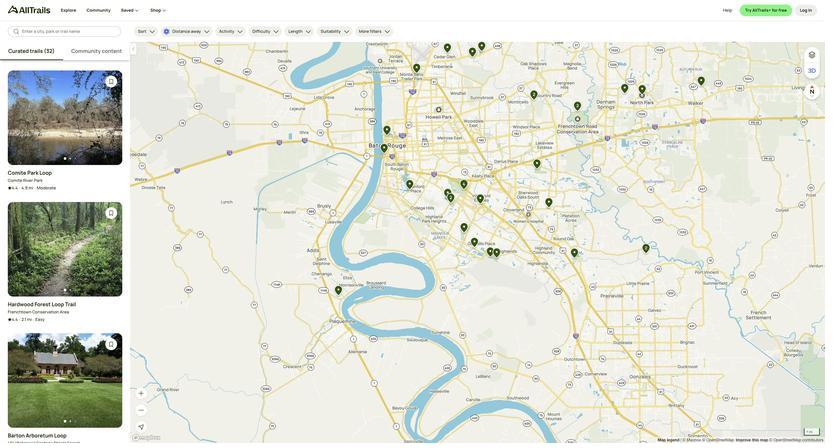 Task type: describe. For each thing, give the bounding box(es) containing it.
2 vertical spatial mi
[[809, 431, 813, 434]]

reset north and pitch image
[[806, 85, 819, 98]]

river
[[23, 178, 33, 183]]

1 mi
[[807, 431, 813, 434]]

3 navigate previous image from the top
[[16, 378, 22, 385]]

explore
[[61, 7, 76, 13]]

comite park loop comite river park
[[8, 170, 52, 183]]

length
[[289, 28, 303, 34]]

suitability button
[[317, 26, 353, 37]]

loop for arboretum
[[54, 433, 67, 440]]

help
[[724, 7, 733, 13]]

trail
[[65, 301, 76, 308]]

suitability
[[321, 28, 341, 34]]

hardwood forest loop trail frenchtown conservation area
[[8, 301, 76, 315]]

explore link
[[61, 0, 76, 21]]

more filters button
[[355, 26, 393, 37]]

content
[[102, 48, 122, 55]]

free
[[779, 7, 787, 13]]

improve this map link
[[736, 438, 769, 443]]

conservation
[[32, 309, 59, 315]]

for
[[772, 7, 778, 13]]

arboretum
[[26, 433, 53, 440]]

length button
[[285, 26, 314, 37]]

curated
[[8, 48, 29, 55]]

activity button
[[215, 26, 246, 37]]

4.4 for comite park loop
[[12, 185, 18, 191]]

1
[[807, 431, 809, 434]]

legend
[[667, 438, 680, 443]]

1 comite from the top
[[8, 170, 26, 177]]

loop for forest
[[52, 301, 64, 308]]

0 vertical spatial park
[[27, 170, 38, 177]]

frenchtown
[[8, 309, 31, 315]]

moderate
[[37, 185, 56, 191]]

4.4 · 4.9 mi · moderate
[[12, 185, 56, 191]]

2 openstreetmap from the left
[[774, 439, 802, 443]]

contributors
[[803, 439, 824, 443]]

sort
[[138, 28, 146, 34]]

barton arboretum loop
[[8, 433, 67, 440]]

log
[[800, 7, 808, 13]]

comite river park link
[[8, 178, 43, 184]]

forest
[[35, 301, 51, 308]]

mi for comite
[[28, 185, 33, 191]]

this
[[753, 438, 759, 443]]

navigate next image for comite park loop
[[108, 115, 115, 121]]

· left 2.1
[[19, 317, 20, 323]]

navigate previous image for hardwood
[[16, 246, 22, 253]]

1 vertical spatial park
[[34, 178, 43, 183]]

alltrails+
[[753, 7, 772, 13]]

community for community
[[87, 7, 111, 13]]

navigate next image
[[108, 378, 115, 385]]

3 © from the left
[[770, 439, 773, 443]]

mi for hardwood
[[27, 317, 32, 323]]

in
[[809, 7, 813, 13]]

alltrails image
[[8, 6, 50, 13]]

distance
[[173, 28, 190, 34]]

3 add to list image from the top
[[108, 342, 115, 348]]

1 © from the left
[[683, 439, 686, 443]]

map legend link
[[658, 438, 681, 443]]

alltrails link
[[8, 6, 61, 16]]

· left 4.9
[[19, 186, 20, 191]]

try alltrails+ for free link
[[740, 5, 793, 16]]

shop
[[151, 7, 161, 13]]

4.4 · 2.1 mi · easy
[[12, 317, 45, 323]]

more
[[359, 28, 369, 34]]

map region
[[130, 42, 826, 444]]

log in link
[[795, 5, 818, 16]]

difficulty button
[[249, 26, 282, 37]]

2.1
[[21, 317, 26, 323]]

enable 3d map image
[[809, 67, 816, 75]]



Task type: locate. For each thing, give the bounding box(es) containing it.
map legend | © mapbox © openstreetmap improve this map © openstreetmap contributors
[[658, 438, 824, 443]]

© right "map"
[[770, 439, 773, 443]]

mi
[[28, 185, 33, 191], [27, 317, 32, 323], [809, 431, 813, 434]]

loop inside comite park loop comite river park
[[39, 170, 52, 177]]

1 vertical spatial loop
[[52, 301, 64, 308]]

4.4 inside 4.4 · 4.9 mi · moderate
[[12, 185, 18, 191]]

4.4 down frenchtown
[[12, 317, 18, 323]]

improve
[[736, 438, 752, 443]]

curated trails (32)
[[8, 48, 55, 55]]

2 © from the left
[[703, 439, 706, 443]]

filters
[[370, 28, 382, 34]]

mapbox
[[687, 439, 702, 443]]

2 add to list image from the top
[[108, 210, 115, 217]]

2 4.4 from the top
[[12, 317, 18, 323]]

list
[[658, 438, 824, 444]]

0 vertical spatial community
[[87, 7, 111, 13]]

map
[[760, 438, 769, 443]]

park up river
[[27, 170, 38, 177]]

1 vertical spatial navigate previous image
[[16, 246, 22, 253]]

1 navigate next image from the top
[[108, 115, 115, 121]]

0 horizontal spatial openstreetmap
[[707, 439, 735, 443]]

1 vertical spatial comite
[[8, 178, 22, 183]]

navigate next image for hardwood forest loop trail
[[108, 246, 115, 253]]

tab list
[[0, 42, 130, 60]]

0 horizontal spatial ©
[[683, 439, 686, 443]]

shop link
[[151, 0, 168, 21]]

1 vertical spatial 4.4
[[12, 317, 18, 323]]

navigate next image
[[108, 115, 115, 121], [108, 246, 115, 253]]

0 vertical spatial mi
[[28, 185, 33, 191]]

(32)
[[44, 48, 55, 55]]

©
[[683, 439, 686, 443], [703, 439, 706, 443], [770, 439, 773, 443]]

try alltrails+ for free
[[746, 7, 787, 13]]

2 comite from the top
[[8, 178, 22, 183]]

park
[[27, 170, 38, 177], [34, 178, 43, 183]]

comite up 4.9
[[8, 178, 22, 183]]

saved link
[[121, 0, 140, 21]]

·
[[19, 186, 20, 191], [35, 186, 36, 191], [19, 317, 20, 323], [33, 317, 34, 323]]

© mapbox link
[[683, 439, 702, 443]]

0 vertical spatial 4.4
[[12, 185, 18, 191]]

community content
[[71, 48, 122, 55]]

2 vertical spatial navigate previous image
[[16, 378, 22, 385]]

0 vertical spatial navigate previous image
[[16, 115, 22, 121]]

4.4 left 4.9
[[12, 185, 18, 191]]

1 vertical spatial community
[[71, 48, 101, 55]]

distance away button
[[161, 26, 213, 37]]

log in
[[800, 7, 813, 13]]

openstreetmap left improve
[[707, 439, 735, 443]]

mi right 4.9
[[28, 185, 33, 191]]

add to list image for park
[[108, 78, 115, 85]]

community inside community content tab
[[71, 48, 101, 55]]

easy
[[35, 317, 45, 323]]

trails
[[30, 48, 43, 55]]

community
[[87, 7, 111, 13], [71, 48, 101, 55]]

loop up moderate
[[39, 170, 52, 177]]

loop inside hardwood forest loop trail frenchtown conservation area
[[52, 301, 64, 308]]

© right the |
[[683, 439, 686, 443]]

2 navigate previous image from the top
[[16, 246, 22, 253]]

shop button
[[151, 0, 168, 21]]

activity
[[219, 28, 234, 34]]

· right 4.9
[[35, 186, 36, 191]]

map options image
[[809, 51, 816, 59]]

comite up comite river park link
[[8, 170, 26, 177]]

0 vertical spatial comite
[[8, 170, 26, 177]]

loop up area
[[52, 301, 64, 308]]

dialog
[[0, 0, 826, 444]]

1 navigate previous image from the top
[[16, 115, 22, 121]]

loop
[[39, 170, 52, 177], [52, 301, 64, 308], [54, 433, 67, 440]]

loop for park
[[39, 170, 52, 177]]

|
[[681, 439, 682, 443]]

more filters
[[359, 28, 382, 34]]

barton
[[8, 433, 25, 440]]

1 vertical spatial mi
[[27, 317, 32, 323]]

community left content on the top
[[71, 48, 101, 55]]

comite
[[8, 170, 26, 177], [8, 178, 22, 183]]

add to list image
[[108, 78, 115, 85], [108, 210, 115, 217], [108, 342, 115, 348]]

mi inside the 4.4 · 2.1 mi · easy
[[27, 317, 32, 323]]

0 vertical spatial loop
[[39, 170, 52, 177]]

area
[[60, 309, 69, 315]]

2 navigate next image from the top
[[108, 246, 115, 253]]

frenchtown conservation area link
[[8, 309, 69, 316]]

1 openstreetmap from the left
[[707, 439, 735, 443]]

community link
[[87, 0, 111, 21]]

cookie consent banner dialog
[[8, 413, 818, 436]]

openstreetmap right "map"
[[774, 439, 802, 443]]

add to list image for forest
[[108, 210, 115, 217]]

1 4.4 from the top
[[12, 185, 18, 191]]

4.4 inside the 4.4 · 2.1 mi · easy
[[12, 317, 18, 323]]

community left saved
[[87, 7, 111, 13]]

None search field
[[8, 26, 121, 37]]

4.4 for hardwood forest loop trail
[[12, 317, 18, 323]]

current location image
[[138, 425, 144, 431]]

2 vertical spatial loop
[[54, 433, 67, 440]]

1 vertical spatial add to list image
[[108, 210, 115, 217]]

saved button
[[121, 0, 151, 21]]

hardwood
[[8, 301, 34, 308]]

navigate previous image for comite
[[16, 115, 22, 121]]

try
[[746, 7, 752, 13]]

sort button
[[134, 26, 158, 37]]

community content tab
[[63, 42, 130, 60]]

4.4
[[12, 185, 18, 191], [12, 317, 18, 323]]

1 horizontal spatial ©
[[703, 439, 706, 443]]

© right mapbox
[[703, 439, 706, 443]]

openstreetmap
[[707, 439, 735, 443], [774, 439, 802, 443]]

tab list containing curated trails (32)
[[0, 42, 130, 60]]

0 vertical spatial navigate next image
[[108, 115, 115, 121]]

2 vertical spatial add to list image
[[108, 342, 115, 348]]

2 horizontal spatial ©
[[770, 439, 773, 443]]

curated trails (32) tab
[[0, 42, 63, 60]]

help link
[[724, 5, 733, 16]]

difficulty
[[253, 28, 270, 34]]

1 horizontal spatial openstreetmap
[[774, 439, 802, 443]]

4.9
[[21, 185, 28, 191]]

· left easy
[[33, 317, 34, 323]]

mi right 1
[[809, 431, 813, 434]]

navigate previous image
[[16, 115, 22, 121], [16, 246, 22, 253], [16, 378, 22, 385]]

© openstreetmap contributors link
[[770, 439, 824, 443]]

1 add to list image from the top
[[108, 78, 115, 85]]

saved
[[121, 7, 134, 13]]

zoom map out image
[[138, 408, 144, 414]]

map
[[658, 438, 666, 443]]

mi inside 4.4 · 4.9 mi · moderate
[[28, 185, 33, 191]]

© openstreetmap link
[[703, 439, 735, 443]]

mi right 2.1
[[27, 317, 32, 323]]

1 vertical spatial navigate next image
[[108, 246, 115, 253]]

list containing map legend
[[658, 438, 824, 444]]

Enter a city, park or trail name field
[[22, 28, 116, 35]]

zoom map in image
[[138, 391, 144, 397]]

distance away
[[173, 28, 201, 34]]

0 vertical spatial add to list image
[[108, 78, 115, 85]]

park up 4.4 · 4.9 mi · moderate
[[34, 178, 43, 183]]

loop right arboretum at left
[[54, 433, 67, 440]]

away
[[191, 28, 201, 34]]

community for community content
[[71, 48, 101, 55]]



Task type: vqa. For each thing, say whether or not it's contained in the screenshot.
Hardwood Forest Loop Trail Frenchtown Conservation Area on the bottom of page
yes



